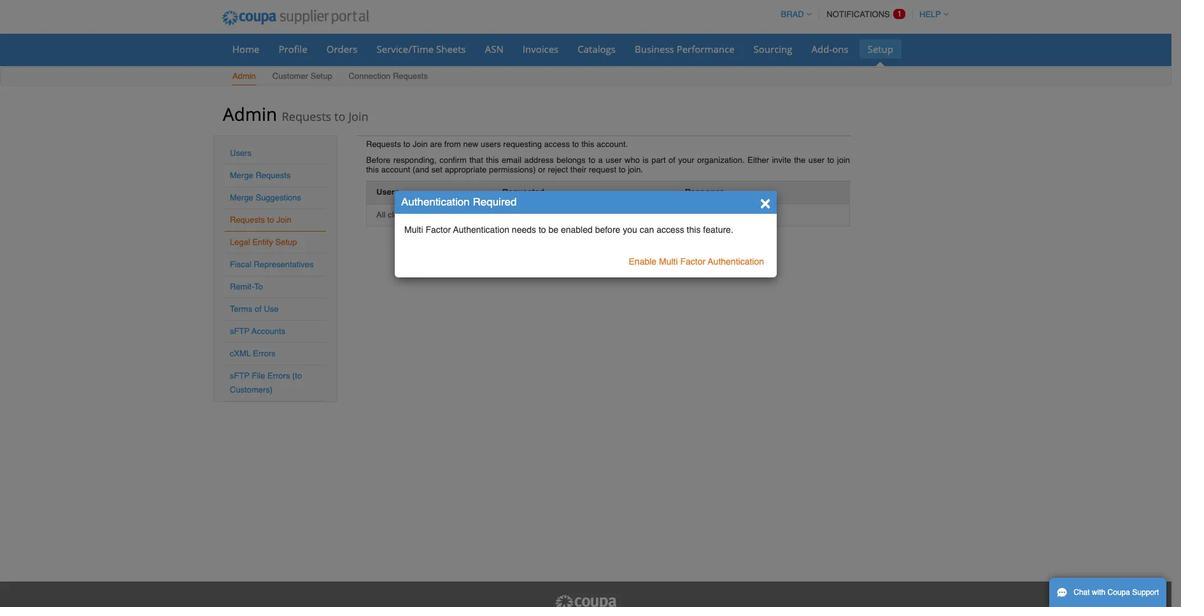Task type: vqa. For each thing, say whether or not it's contained in the screenshot.
Create a discoverable profile
no



Task type: locate. For each thing, give the bounding box(es) containing it.
join down authentication required
[[463, 210, 475, 219]]

belongs
[[557, 155, 586, 165]]

user right the
[[809, 155, 825, 165]]

errors left '(to'
[[268, 371, 290, 381]]

0 vertical spatial admin
[[232, 71, 256, 81]]

0 vertical spatial merge
[[230, 171, 253, 180]]

requests up before at the left top of page
[[366, 139, 401, 149]]

1 horizontal spatial join
[[837, 155, 850, 165]]

of left use on the left bottom of the page
[[255, 304, 262, 314]]

service/time
[[377, 43, 434, 55]]

setup
[[868, 43, 894, 55], [311, 71, 332, 81], [276, 238, 297, 247]]

sftp for sftp file errors (to customers)
[[230, 371, 250, 381]]

1 horizontal spatial users
[[376, 187, 399, 197]]

that
[[470, 155, 483, 165]]

errors down "accounts"
[[253, 349, 276, 359]]

factor down feature.
[[681, 257, 706, 267]]

0 vertical spatial setup
[[868, 43, 894, 55]]

0 vertical spatial join
[[349, 109, 369, 124]]

merge requests
[[230, 171, 291, 180]]

0 vertical spatial access
[[544, 139, 570, 149]]

join left are
[[413, 139, 428, 149]]

user down authentication required
[[444, 210, 460, 219]]

0 horizontal spatial join
[[276, 215, 292, 225]]

organization.
[[698, 155, 745, 165]]

invoices link
[[515, 39, 567, 59]]

requests up suggestions on the top left of the page
[[256, 171, 291, 180]]

add-
[[812, 43, 833, 55]]

users
[[230, 148, 252, 158], [376, 187, 399, 197]]

0 vertical spatial join
[[837, 155, 850, 165]]

setup right ons
[[868, 43, 894, 55]]

authentication
[[401, 196, 470, 208], [453, 225, 510, 235], [708, 257, 764, 267]]

errors
[[253, 349, 276, 359], [268, 371, 290, 381]]

sftp accounts
[[230, 327, 285, 336]]

this down users
[[486, 155, 499, 165]]

sourcing link
[[746, 39, 801, 59]]

0 horizontal spatial user
[[444, 210, 460, 219]]

legal entity setup
[[230, 238, 297, 247]]

admin down the home
[[232, 71, 256, 81]]

0 horizontal spatial multi
[[404, 225, 423, 235]]

requests down customer setup link
[[282, 109, 331, 124]]

request
[[589, 165, 617, 175]]

requests
[[393, 71, 428, 81], [282, 109, 331, 124], [366, 139, 401, 149], [256, 171, 291, 180], [230, 215, 265, 225]]

admin for admin requests to join
[[223, 102, 277, 126]]

access up belongs
[[544, 139, 570, 149]]

remit-
[[230, 282, 254, 292]]

1 vertical spatial sftp
[[230, 371, 250, 381]]

0 vertical spatial authentication
[[401, 196, 470, 208]]

fiscal
[[230, 260, 252, 269]]

(and
[[413, 165, 429, 175]]

setup link
[[860, 39, 902, 59]]

cxml errors link
[[230, 349, 276, 359]]

1 merge from the top
[[230, 171, 253, 180]]

1 sftp from the top
[[230, 327, 250, 336]]

requests inside requests to join are from new users requesting access to this account. before responding, confirm that this email address belongs to a user who is part of your organization. either invite the user to join this account (and set appropriate permissions) or reject their request to join.
[[366, 139, 401, 149]]

requests.
[[478, 210, 512, 219]]

0 vertical spatial multi
[[404, 225, 423, 235]]

add-ons link
[[804, 39, 857, 59]]

users link
[[230, 148, 252, 158]]

access right can
[[657, 225, 685, 235]]

confirm
[[440, 155, 467, 165]]

admin down admin 'link'
[[223, 102, 277, 126]]

to inside admin requests to join
[[334, 109, 345, 124]]

of right part on the right
[[669, 155, 676, 165]]

setup right customer
[[311, 71, 332, 81]]

merge requests link
[[230, 171, 291, 180]]

0 horizontal spatial access
[[544, 139, 570, 149]]

service/time sheets
[[377, 43, 466, 55]]

user right a
[[606, 155, 622, 165]]

2 vertical spatial setup
[[276, 238, 297, 247]]

fiscal representatives
[[230, 260, 314, 269]]

this left feature.
[[687, 225, 701, 235]]

from
[[445, 139, 461, 149]]

catalogs link
[[570, 39, 624, 59]]

sftp file errors (to customers) link
[[230, 371, 302, 395]]

performance
[[677, 43, 735, 55]]

2 vertical spatial join
[[276, 215, 292, 225]]

0 horizontal spatial setup
[[276, 238, 297, 247]]

1 vertical spatial join
[[463, 210, 475, 219]]

join
[[349, 109, 369, 124], [413, 139, 428, 149], [276, 215, 292, 225]]

1 vertical spatial merge
[[230, 193, 253, 203]]

of
[[669, 155, 676, 165], [255, 304, 262, 314]]

appropriate
[[445, 165, 487, 175]]

1 vertical spatial users
[[376, 187, 399, 197]]

requests for admin
[[282, 109, 331, 124]]

1 vertical spatial admin
[[223, 102, 277, 126]]

authentication down feature.
[[708, 257, 764, 267]]

0 horizontal spatial users
[[230, 148, 252, 158]]

1 horizontal spatial coupa supplier portal image
[[554, 595, 618, 608]]

join for requests to join
[[276, 215, 292, 225]]

coupa supplier portal image
[[213, 2, 378, 34], [554, 595, 618, 608]]

0 horizontal spatial join
[[463, 210, 475, 219]]

email
[[502, 155, 522, 165]]

setup up representatives
[[276, 238, 297, 247]]

needs
[[512, 225, 536, 235]]

0 horizontal spatial coupa supplier portal image
[[213, 2, 378, 34]]

1 vertical spatial setup
[[311, 71, 332, 81]]

clear!
[[388, 210, 408, 219]]

before
[[595, 225, 621, 235]]

service/time sheets link
[[368, 39, 474, 59]]

authentication down requests.
[[453, 225, 510, 235]]

sftp up cxml
[[230, 327, 250, 336]]

remit-to
[[230, 282, 263, 292]]

this left account
[[366, 165, 379, 175]]

join inside requests to join are from new users requesting access to this account. before responding, confirm that this email address belongs to a user who is part of your organization. either invite the user to join this account (and set appropriate permissions) or reject their request to join.
[[413, 139, 428, 149]]

sheets
[[436, 43, 466, 55]]

enabled
[[561, 225, 593, 235]]

join down suggestions on the top left of the page
[[276, 215, 292, 225]]

1 vertical spatial of
[[255, 304, 262, 314]]

multi right enable
[[659, 257, 678, 267]]

2 sftp from the top
[[230, 371, 250, 381]]

requests down service/time
[[393, 71, 428, 81]]

0 vertical spatial of
[[669, 155, 676, 165]]

join.
[[628, 165, 643, 175]]

connection
[[349, 71, 391, 81]]

1 vertical spatial join
[[413, 139, 428, 149]]

merge for merge suggestions
[[230, 193, 253, 203]]

connection requests link
[[348, 69, 429, 85]]

cxml errors
[[230, 349, 276, 359]]

admin link
[[232, 69, 257, 85]]

to
[[334, 109, 345, 124], [404, 139, 410, 149], [572, 139, 579, 149], [589, 155, 596, 165], [828, 155, 835, 165], [619, 165, 626, 175], [267, 215, 274, 225], [539, 225, 546, 235]]

fiscal representatives link
[[230, 260, 314, 269]]

join right the
[[837, 155, 850, 165]]

1 vertical spatial access
[[657, 225, 685, 235]]

1 vertical spatial authentication
[[453, 225, 510, 235]]

coupa
[[1108, 589, 1131, 597]]

requests for merge
[[256, 171, 291, 180]]

admin
[[232, 71, 256, 81], [223, 102, 277, 126]]

merge down users link at the top of the page
[[230, 171, 253, 180]]

sftp
[[230, 327, 250, 336], [230, 371, 250, 381]]

merge suggestions link
[[230, 193, 301, 203]]

account.
[[597, 139, 628, 149]]

either
[[748, 155, 769, 165]]

can
[[640, 225, 654, 235]]

profile link
[[270, 39, 316, 59]]

multi
[[404, 225, 423, 235], [659, 257, 678, 267]]

0 horizontal spatial factor
[[426, 225, 451, 235]]

1 horizontal spatial join
[[349, 109, 369, 124]]

profile
[[279, 43, 308, 55]]

merge down merge requests 'link'
[[230, 193, 253, 203]]

1 horizontal spatial of
[[669, 155, 676, 165]]

1 vertical spatial factor
[[681, 257, 706, 267]]

2 merge from the top
[[230, 193, 253, 203]]

enable
[[629, 257, 657, 267]]

sftp up customers)
[[230, 371, 250, 381]]

admin requests to join
[[223, 102, 369, 126]]

requests for connection
[[393, 71, 428, 81]]

new
[[463, 139, 479, 149]]

2 horizontal spatial join
[[413, 139, 428, 149]]

join down the connection at top left
[[349, 109, 369, 124]]

admin inside 'link'
[[232, 71, 256, 81]]

users down account
[[376, 187, 399, 197]]

customer setup link
[[272, 69, 333, 85]]

multi down no
[[404, 225, 423, 235]]

0 vertical spatial users
[[230, 148, 252, 158]]

1 vertical spatial errors
[[268, 371, 290, 381]]

requests inside admin requests to join
[[282, 109, 331, 124]]

0 vertical spatial sftp
[[230, 327, 250, 336]]

authentication up open
[[401, 196, 470, 208]]

join inside admin requests to join
[[349, 109, 369, 124]]

2 horizontal spatial user
[[809, 155, 825, 165]]

users up the 'merge requests'
[[230, 148, 252, 158]]

factor down all clear! no open user join requests.
[[426, 225, 451, 235]]

this
[[582, 139, 595, 149], [486, 155, 499, 165], [366, 165, 379, 175], [687, 225, 701, 235]]

permissions)
[[489, 165, 536, 175]]

1 vertical spatial multi
[[659, 257, 678, 267]]

all clear! no open user join requests.
[[376, 210, 512, 219]]

sftp accounts link
[[230, 327, 285, 336]]

1 horizontal spatial multi
[[659, 257, 678, 267]]

0 vertical spatial coupa supplier portal image
[[213, 2, 378, 34]]

0 vertical spatial factor
[[426, 225, 451, 235]]

sftp inside sftp file errors (to customers)
[[230, 371, 250, 381]]



Task type: describe. For each thing, give the bounding box(es) containing it.
add-ons
[[812, 43, 849, 55]]

invite
[[772, 155, 792, 165]]

this up belongs
[[582, 139, 595, 149]]

ons
[[833, 43, 849, 55]]

0 horizontal spatial of
[[255, 304, 262, 314]]

the
[[794, 155, 806, 165]]

merge suggestions
[[230, 193, 301, 203]]

customers)
[[230, 385, 273, 395]]

join for requests to join are from new users requesting access to this account. before responding, confirm that this email address belongs to a user who is part of your organization. either invite the user to join this account (and set appropriate permissions) or reject their request to join.
[[413, 139, 428, 149]]

feature.
[[703, 225, 734, 235]]

1 horizontal spatial factor
[[681, 257, 706, 267]]

required
[[473, 196, 517, 208]]

merge for merge requests
[[230, 171, 253, 180]]

file
[[252, 371, 265, 381]]

customer
[[272, 71, 308, 81]]

no
[[410, 210, 421, 219]]

1 horizontal spatial setup
[[311, 71, 332, 81]]

orders link
[[318, 39, 366, 59]]

chat with coupa support
[[1074, 589, 1159, 597]]

terms of use link
[[230, 304, 279, 314]]

their
[[571, 165, 587, 175]]

2 horizontal spatial setup
[[868, 43, 894, 55]]

sourcing
[[754, 43, 793, 55]]

open
[[423, 210, 442, 219]]

enable multi factor authentication link
[[629, 257, 764, 267]]

of inside requests to join are from new users requesting access to this account. before responding, confirm that this email address belongs to a user who is part of your organization. either invite the user to join this account (and set appropriate permissions) or reject their request to join.
[[669, 155, 676, 165]]

to
[[254, 282, 263, 292]]

your
[[679, 155, 695, 165]]

suggestions
[[256, 193, 301, 203]]

customer setup
[[272, 71, 332, 81]]

account
[[381, 165, 410, 175]]

(to
[[292, 371, 302, 381]]

terms
[[230, 304, 252, 314]]

are
[[430, 139, 442, 149]]

reject
[[548, 165, 568, 175]]

admin for admin
[[232, 71, 256, 81]]

orders
[[327, 43, 358, 55]]

catalogs
[[578, 43, 616, 55]]

you
[[623, 225, 637, 235]]

chat with coupa support button
[[1050, 578, 1167, 608]]

response
[[685, 187, 725, 197]]

business performance link
[[627, 39, 743, 59]]

who
[[625, 155, 640, 165]]

business
[[635, 43, 674, 55]]

requests to join
[[230, 215, 292, 225]]

requests up legal
[[230, 215, 265, 225]]

join inside requests to join are from new users requesting access to this account. before responding, confirm that this email address belongs to a user who is part of your organization. either invite the user to join this account (and set appropriate permissions) or reject their request to join.
[[837, 155, 850, 165]]

1 horizontal spatial access
[[657, 225, 685, 235]]

access inside requests to join are from new users requesting access to this account. before responding, confirm that this email address belongs to a user who is part of your organization. either invite the user to join this account (and set appropriate permissions) or reject their request to join.
[[544, 139, 570, 149]]

legal entity setup link
[[230, 238, 297, 247]]

1 horizontal spatial user
[[606, 155, 622, 165]]

entity
[[252, 238, 273, 247]]

a
[[598, 155, 603, 165]]

accounts
[[252, 327, 285, 336]]

requests to join link
[[230, 215, 292, 225]]

errors inside sftp file errors (to customers)
[[268, 371, 290, 381]]

be
[[549, 225, 559, 235]]

before
[[366, 155, 391, 165]]

enable multi factor authentication
[[629, 257, 764, 267]]

0 vertical spatial errors
[[253, 349, 276, 359]]

asn
[[485, 43, 504, 55]]

sftp file errors (to customers)
[[230, 371, 302, 395]]

address
[[525, 155, 554, 165]]

use
[[264, 304, 279, 314]]

asn link
[[477, 39, 512, 59]]

1 vertical spatial coupa supplier portal image
[[554, 595, 618, 608]]

home link
[[224, 39, 268, 59]]

representatives
[[254, 260, 314, 269]]

chat
[[1074, 589, 1090, 597]]

legal
[[230, 238, 250, 247]]

sftp for sftp accounts
[[230, 327, 250, 336]]

connection requests
[[349, 71, 428, 81]]

cxml
[[230, 349, 251, 359]]

all
[[376, 210, 386, 219]]

requesting
[[503, 139, 542, 149]]

requested
[[502, 187, 545, 197]]

home
[[232, 43, 260, 55]]

multi factor authentication needs to be enabled before you can access this feature.
[[404, 225, 734, 235]]

or
[[538, 165, 546, 175]]

authentication required
[[401, 196, 517, 208]]

invoices
[[523, 43, 559, 55]]

× button
[[760, 192, 771, 212]]

remit-to link
[[230, 282, 263, 292]]

2 vertical spatial authentication
[[708, 257, 764, 267]]

part
[[652, 155, 666, 165]]



